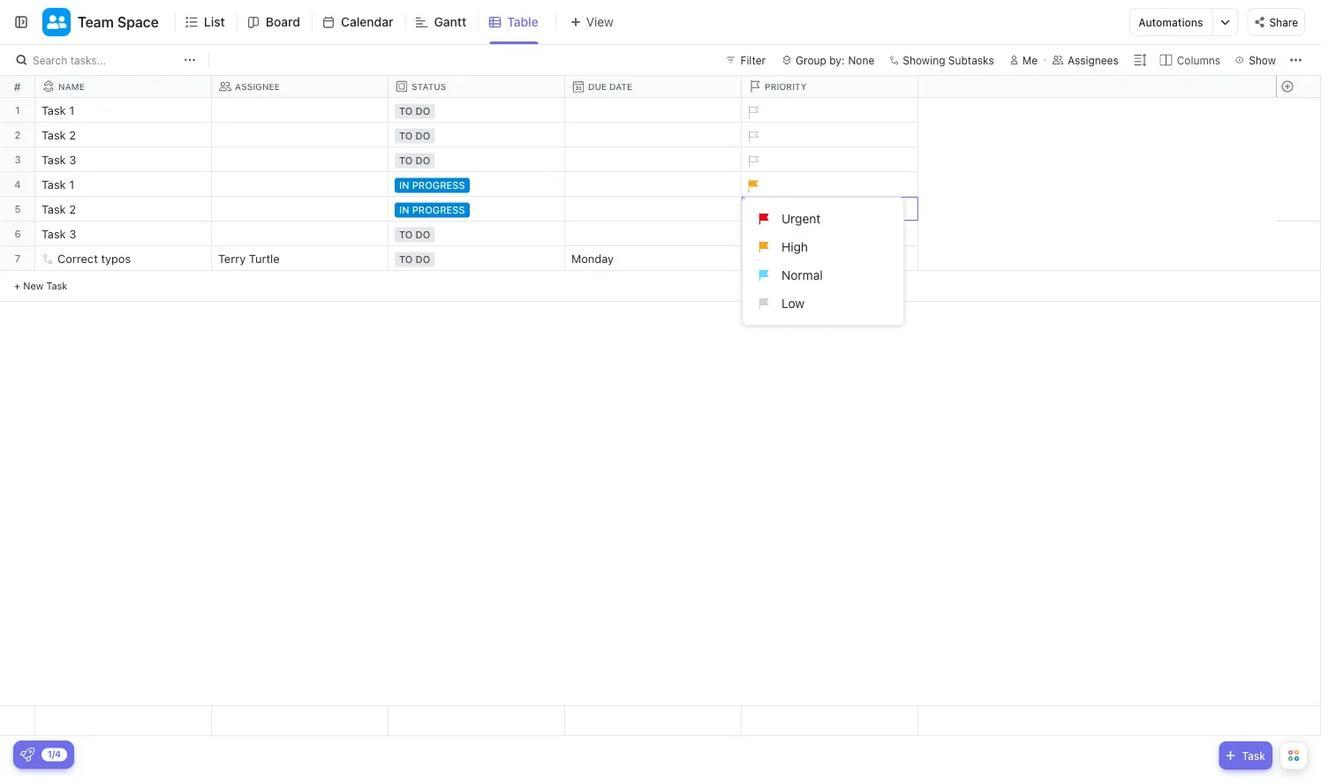 Task type: describe. For each thing, give the bounding box(es) containing it.
gantt link
[[434, 0, 474, 44]]

turtle
[[249, 252, 280, 265]]

filter
[[741, 54, 766, 66]]

list containing urgent
[[743, 205, 903, 318]]

view
[[586, 15, 614, 29]]

to do for 5th to do cell from the bottom
[[399, 106, 430, 117]]

3 inside 1 2 3 4 5 6 7
[[15, 154, 21, 165]]

priority
[[765, 81, 807, 91]]

‎task 1
[[42, 104, 74, 117]]

none
[[848, 54, 875, 66]]

calendar link
[[341, 0, 400, 44]]

onboarding checklist button element
[[20, 748, 34, 762]]

progress for 2
[[412, 204, 465, 216]]

terry
[[218, 252, 246, 265]]

normal
[[782, 268, 823, 283]]

to do for 2nd to do cell from the bottom of the page
[[399, 229, 430, 241]]

search tasks...
[[33, 54, 106, 66]]

press space to select this row. row containing ‎task 2
[[35, 123, 918, 150]]

4 to do cell from the top
[[389, 222, 565, 246]]

row group containing 1 2 3 4 5 6 7
[[0, 98, 35, 302]]

to do for third to do cell from the bottom of the page
[[399, 155, 430, 166]]

user friends image
[[47, 14, 66, 30]]

board
[[266, 15, 300, 29]]

monday cell
[[565, 246, 742, 270]]

monday
[[571, 252, 614, 265]]

share
[[1269, 16, 1298, 28]]

task 2
[[42, 203, 76, 216]]

press space to select this row. row containing task 2
[[35, 197, 918, 224]]

normal button
[[750, 261, 896, 290]]

1 to do cell from the top
[[389, 98, 565, 122]]

4
[[14, 178, 21, 190]]

to for fourth to do cell from the bottom of the page
[[399, 130, 413, 142]]

do for 5th to do cell from the bottom
[[416, 106, 430, 117]]

3 set priority element from the top
[[739, 148, 766, 175]]

columns button
[[1155, 49, 1229, 71]]

status button
[[389, 80, 565, 93]]

name
[[58, 81, 85, 91]]

typos
[[101, 252, 131, 265]]

do for 2nd to do cell from the bottom of the page
[[416, 229, 430, 241]]

assignee
[[235, 81, 280, 91]]

2 for task
[[69, 203, 76, 216]]

calendar
[[341, 15, 393, 29]]

in for task 1
[[399, 180, 409, 191]]

assignee column header
[[212, 76, 392, 97]]

group by: none
[[796, 54, 875, 66]]

to for 5th to do cell from the bottom
[[399, 106, 413, 117]]

1 for ‎task 1
[[69, 104, 74, 117]]

high button
[[750, 233, 896, 261]]

priority button
[[742, 80, 918, 93]]

by:
[[829, 54, 845, 66]]

press space to select this row. row containing 2
[[0, 123, 35, 147]]

assignees button
[[1045, 49, 1127, 71]]

tasks...
[[70, 54, 106, 66]]

terry turtle cell
[[212, 246, 389, 270]]

priority column header
[[742, 76, 922, 97]]

6
[[14, 228, 21, 239]]

team space button
[[71, 3, 159, 42]]

set priority image for third to do cell from the bottom of the page
[[739, 148, 766, 175]]

set priority element for press space to select this row. row containing ‎task 2
[[739, 124, 766, 150]]

show button
[[1229, 49, 1281, 71]]

7
[[15, 253, 21, 264]]

5 set priority element from the top
[[739, 223, 766, 249]]

assignees
[[1068, 54, 1119, 66]]

task 3 for 2nd to do cell from the bottom of the page
[[42, 227, 76, 241]]

filter button
[[719, 49, 773, 71]]

date
[[609, 82, 632, 92]]

set priority image for press space to select this row. row containing correct typos's set priority element
[[739, 247, 766, 274]]

to for fifth to do cell from the top
[[399, 254, 413, 265]]

set priority image for 5th to do cell from the bottom
[[739, 99, 766, 125]]

correct
[[57, 252, 98, 265]]

1 for task 1
[[69, 178, 74, 191]]

2 for ‎task
[[69, 128, 76, 142]]

1/4
[[48, 749, 61, 759]]

set priority image for 2nd to do cell from the bottom of the page
[[739, 223, 766, 249]]

status column header
[[389, 76, 569, 97]]

gantt
[[434, 15, 467, 29]]

do for third to do cell from the bottom of the page
[[416, 155, 430, 166]]

5
[[15, 203, 21, 215]]

share button
[[1247, 8, 1305, 36]]



Task type: vqa. For each thing, say whether or not it's contained in the screenshot.
CLOUD STORAGE link
no



Task type: locate. For each thing, give the bounding box(es) containing it.
1 in from the top
[[399, 180, 409, 191]]

4 to from the top
[[399, 229, 413, 241]]

in progress for task 1
[[399, 180, 465, 191]]

4 set priority element from the top
[[739, 198, 766, 224]]

progress for 1
[[412, 180, 465, 191]]

3 set priority image from the top
[[739, 198, 766, 224]]

1 vertical spatial in progress cell
[[389, 197, 565, 221]]

grid
[[0, 76, 1321, 737]]

urgent
[[782, 212, 821, 226]]

6 set priority element from the top
[[739, 247, 766, 274]]

2 inside 1 2 3 4 5 6 7
[[15, 129, 21, 140]]

5 to do cell from the top
[[389, 246, 565, 270]]

set priority image for set priority element associated with press space to select this row. row containing ‎task 2
[[739, 124, 766, 150]]

view button
[[556, 11, 619, 33]]

board link
[[266, 0, 307, 44]]

do for fifth to do cell from the top
[[416, 254, 430, 265]]

‎task down ‎task 1
[[42, 128, 66, 142]]

1 in progress cell from the top
[[389, 172, 565, 196]]

in progress cell for task 1
[[389, 172, 565, 196]]

row
[[35, 76, 922, 98]]

press space to select this row. row containing task 1
[[35, 172, 918, 200]]

1 task 3 from the top
[[42, 153, 76, 166]]

1 in progress from the top
[[399, 180, 465, 191]]

‎task
[[42, 104, 66, 117], [42, 128, 66, 142]]

1 to do from the top
[[399, 106, 430, 117]]

3 row group from the left
[[1276, 98, 1320, 302]]

do for fourth to do cell from the bottom of the page
[[416, 130, 430, 142]]

press space to select this row. row containing 3
[[0, 147, 35, 172]]

press space to select this row. row containing ‎task 1
[[35, 98, 918, 125]]

name column header
[[35, 76, 215, 97]]

list
[[743, 205, 903, 318]]

3 down ‎task 2
[[69, 153, 76, 166]]

press space to select this row. row containing 7
[[0, 246, 35, 271]]

me button
[[1003, 49, 1045, 71]]

task
[[42, 153, 66, 166], [42, 178, 66, 191], [42, 203, 66, 216], [42, 227, 66, 241], [46, 280, 67, 291], [1242, 750, 1266, 762]]

2 set priority image from the top
[[739, 148, 766, 175]]

grid containing ‎task 1
[[0, 76, 1321, 737]]

2
[[69, 128, 76, 142], [15, 129, 21, 140], [69, 203, 76, 216]]

5 to do from the top
[[399, 254, 430, 265]]

0 vertical spatial set priority image
[[739, 124, 766, 150]]

in for task 2
[[399, 204, 409, 216]]

4 do from the top
[[416, 229, 430, 241]]

row group
[[0, 98, 35, 302], [35, 98, 918, 302], [1276, 98, 1320, 302]]

3 do from the top
[[416, 155, 430, 166]]

1 vertical spatial in progress
[[399, 204, 465, 216]]

3 up '4'
[[15, 154, 21, 165]]

to for 2nd to do cell from the bottom of the page
[[399, 229, 413, 241]]

0 vertical spatial task 3
[[42, 153, 76, 166]]

me
[[1022, 54, 1038, 66]]

1 set priority element from the top
[[739, 99, 766, 125]]

1 vertical spatial task 3
[[42, 227, 76, 241]]

to do for fifth to do cell from the top
[[399, 254, 430, 265]]

in
[[399, 180, 409, 191], [399, 204, 409, 216]]

2 left ‎task 2
[[15, 129, 21, 140]]

to
[[399, 106, 413, 117], [399, 130, 413, 142], [399, 155, 413, 166], [399, 229, 413, 241], [399, 254, 413, 265]]

table
[[507, 15, 538, 29]]

dropdown menu image
[[565, 706, 741, 736]]

search
[[33, 54, 67, 66]]

urgent button
[[750, 205, 896, 233]]

‎task 2
[[42, 128, 76, 142]]

press space to select this row. row containing 1
[[0, 98, 35, 123]]

in progress
[[399, 180, 465, 191], [399, 204, 465, 216]]

set priority element for press space to select this row. row containing ‎task 1
[[739, 99, 766, 125]]

row group containing ‎task 1
[[35, 98, 918, 302]]

group
[[796, 54, 826, 66]]

0 vertical spatial in
[[399, 180, 409, 191]]

due date
[[588, 82, 632, 92]]

set priority image
[[739, 99, 766, 125], [739, 148, 766, 175], [739, 198, 766, 224], [739, 223, 766, 249]]

set priority element for press space to select this row. row containing correct typos
[[739, 247, 766, 274]]

1 2 3 4 5 6 7
[[14, 104, 21, 264]]

press space to select this row. row containing 5
[[0, 197, 35, 222]]

subtasks
[[948, 54, 994, 66]]

0 vertical spatial in progress cell
[[389, 172, 565, 196]]

progress
[[412, 180, 465, 191], [412, 204, 465, 216]]

2 in progress from the top
[[399, 204, 465, 216]]

3 to do from the top
[[399, 155, 430, 166]]

task 1
[[42, 178, 74, 191]]

to for third to do cell from the bottom of the page
[[399, 155, 413, 166]]

showing
[[903, 54, 945, 66]]

status
[[412, 81, 446, 91]]

correct typos
[[57, 252, 131, 265]]

2 set priority element from the top
[[739, 124, 766, 150]]

4 set priority image from the top
[[739, 223, 766, 249]]

set priority element
[[739, 99, 766, 125], [739, 124, 766, 150], [739, 148, 766, 175], [739, 198, 766, 224], [739, 223, 766, 249], [739, 247, 766, 274]]

in progress for task 2
[[399, 204, 465, 216]]

3 for third to do cell from the bottom of the page
[[69, 153, 76, 166]]

low button
[[750, 290, 896, 318]]

set priority image
[[739, 124, 766, 150], [739, 247, 766, 274]]

3 to from the top
[[399, 155, 413, 166]]

4 to do from the top
[[399, 229, 430, 241]]

due
[[588, 82, 607, 92]]

1 progress from the top
[[412, 180, 465, 191]]

3 for 2nd to do cell from the bottom of the page
[[69, 227, 76, 241]]

2 task 3 from the top
[[42, 227, 76, 241]]

assignee button
[[212, 80, 389, 93]]

task 3 down task 2
[[42, 227, 76, 241]]

high
[[782, 240, 808, 254]]

terry turtle
[[218, 252, 280, 265]]

set priority element for press space to select this row. row containing task 2
[[739, 198, 766, 224]]

1 vertical spatial in
[[399, 204, 409, 216]]

1 row group from the left
[[0, 98, 35, 302]]

1 vertical spatial progress
[[412, 204, 465, 216]]

Search tasks... text field
[[33, 48, 179, 72]]

in progress cell for task 2
[[389, 197, 565, 221]]

2 in progress cell from the top
[[389, 197, 565, 221]]

in progress cell
[[389, 172, 565, 196], [389, 197, 565, 221]]

low
[[782, 296, 805, 311]]

1 vertical spatial ‎task
[[42, 128, 66, 142]]

#
[[14, 80, 21, 93]]

1 vertical spatial set priority image
[[739, 247, 766, 274]]

2 progress from the top
[[412, 204, 465, 216]]

press space to select this row. row containing correct typos
[[35, 246, 918, 274]]

2 row group from the left
[[35, 98, 918, 302]]

to do for fourth to do cell from the bottom of the page
[[399, 130, 430, 142]]

3 to do cell from the top
[[389, 147, 565, 171]]

3
[[69, 153, 76, 166], [15, 154, 21, 165], [69, 227, 76, 241]]

team
[[78, 14, 114, 30]]

task 3
[[42, 153, 76, 166], [42, 227, 76, 241]]

‎task up ‎task 2
[[42, 104, 66, 117]]

2 do from the top
[[416, 130, 430, 142]]

press space to select this row. row containing 4
[[0, 172, 35, 197]]

name button
[[35, 80, 212, 93]]

to do
[[399, 106, 430, 117], [399, 130, 430, 142], [399, 155, 430, 166], [399, 229, 430, 241], [399, 254, 430, 265]]

task 3 down ‎task 2
[[42, 153, 76, 166]]

2 for 1
[[15, 129, 21, 140]]

1 up task 2
[[69, 178, 74, 191]]

‎task for ‎task 1
[[42, 104, 66, 117]]

2 set priority image from the top
[[739, 247, 766, 274]]

cell
[[212, 98, 389, 122], [565, 98, 742, 122], [212, 123, 389, 147], [565, 123, 742, 147], [212, 147, 389, 171], [565, 147, 742, 171], [212, 172, 389, 196], [565, 172, 742, 196], [212, 197, 389, 221], [565, 197, 742, 221], [212, 222, 389, 246], [565, 222, 742, 246]]

1 to from the top
[[399, 106, 413, 117]]

showing subtasks button
[[883, 49, 999, 71]]

press space to select this row. row containing 6
[[0, 222, 35, 246]]

1
[[69, 104, 74, 117], [15, 104, 20, 116], [69, 178, 74, 191]]

5 do from the top
[[416, 254, 430, 265]]

1 ‎task from the top
[[42, 104, 66, 117]]

0 vertical spatial ‎task
[[42, 104, 66, 117]]

row inside grid
[[35, 76, 922, 98]]

3 up correct
[[69, 227, 76, 241]]

task 3 for third to do cell from the bottom of the page
[[42, 153, 76, 166]]

2 to from the top
[[399, 130, 413, 142]]

new task
[[23, 280, 67, 291]]

2 to do cell from the top
[[389, 123, 565, 147]]

0 vertical spatial in progress
[[399, 180, 465, 191]]

do
[[416, 106, 430, 117], [416, 130, 430, 142], [416, 155, 430, 166], [416, 229, 430, 241], [416, 254, 430, 265]]

2 down ‎task 1
[[69, 128, 76, 142]]

‎task for ‎task 2
[[42, 128, 66, 142]]

1 down #
[[15, 104, 20, 116]]

2 down task 1
[[69, 203, 76, 216]]

to do cell
[[389, 98, 565, 122], [389, 123, 565, 147], [389, 147, 565, 171], [389, 222, 565, 246], [389, 246, 565, 270]]

automations
[[1139, 16, 1203, 28]]

2 ‎task from the top
[[42, 128, 66, 142]]

due date column header
[[565, 76, 745, 98]]

1 set priority image from the top
[[739, 124, 766, 150]]

0 vertical spatial progress
[[412, 180, 465, 191]]

set priority image left high on the right top
[[739, 247, 766, 274]]

5 to from the top
[[399, 254, 413, 265]]

onboarding checklist button image
[[20, 748, 34, 762]]

press space to select this row. row
[[0, 98, 35, 123], [35, 98, 918, 125], [1276, 98, 1320, 123], [0, 123, 35, 147], [35, 123, 918, 150], [1276, 123, 1320, 147], [0, 147, 35, 172], [35, 147, 918, 175], [1276, 147, 1320, 172], [0, 172, 35, 197], [35, 172, 918, 200], [1276, 172, 1320, 197], [0, 197, 35, 222], [35, 197, 918, 224], [1276, 197, 1320, 222], [0, 222, 35, 246], [35, 222, 918, 249], [1276, 222, 1320, 246], [0, 246, 35, 271], [35, 246, 918, 274], [1276, 246, 1320, 271], [35, 706, 918, 737], [1276, 706, 1320, 737]]

1 inside 1 2 3 4 5 6 7
[[15, 104, 20, 116]]

row containing name
[[35, 76, 922, 98]]

set priority image down priority
[[739, 124, 766, 150]]

due date button
[[565, 81, 742, 93]]

show
[[1249, 54, 1276, 66]]

new
[[23, 280, 44, 291]]

columns
[[1177, 54, 1221, 66]]

table link
[[507, 0, 546, 44]]

1 set priority image from the top
[[739, 99, 766, 125]]

2 in from the top
[[399, 204, 409, 216]]

list
[[204, 15, 225, 29]]

automations button
[[1130, 9, 1212, 35]]

space
[[117, 14, 159, 30]]

1 do from the top
[[416, 106, 430, 117]]

showing subtasks
[[903, 54, 994, 66]]

list link
[[204, 0, 232, 44]]

1 down name
[[69, 104, 74, 117]]

team space
[[78, 14, 159, 30]]

2 to do from the top
[[399, 130, 430, 142]]



